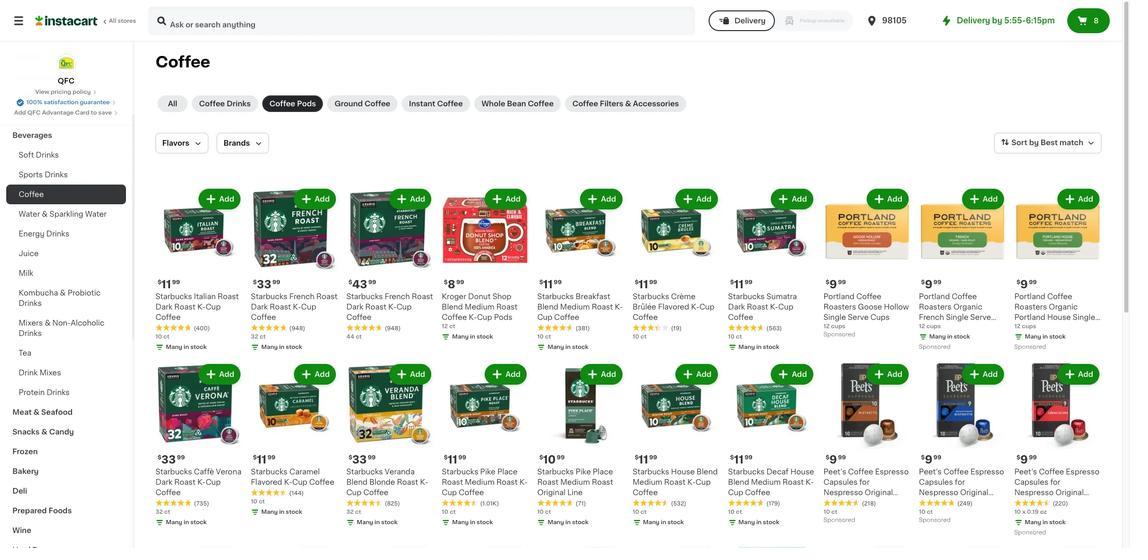 Task type: vqa. For each thing, say whether or not it's contained in the screenshot.
GARLIC inside the Garlic & Chive Mashed Potatoes
no



Task type: describe. For each thing, give the bounding box(es) containing it.
10 for starbucks crème brûlée flavored k-cup coffee
[[633, 334, 640, 340]]

flavored inside starbucks crème brûlée flavored k-cup coffee
[[658, 303, 690, 311]]

medium inside kroger donut shop blend medium roast coffee k-cup pods 12 ct
[[465, 303, 495, 311]]

stock for starbucks french roast dark roast k-cup coffee
[[286, 344, 302, 350]]

portland coffee roasters organic french single serve cups
[[920, 293, 992, 332]]

11 for starbucks pike place roast medium roast k- cup coffee
[[448, 454, 458, 465]]

k- inside starbucks caramel flavored k-cup coffee
[[284, 479, 292, 486]]

33 for starbucks french roast dark roast k-cup coffee
[[257, 279, 271, 290]]

many in stock for starbucks house blend medium roast k-cup coffee
[[643, 520, 684, 526]]

medium inside starbucks house blend medium roast k-cup coffee
[[633, 479, 663, 486]]

99 inside $ 10 99
[[557, 455, 565, 461]]

ristretto inside peet's coffee espresso capsules for nespresso original line, decaf ristretto dark roast
[[963, 500, 994, 507]]

$ 33 99 for starbucks caffè verona dark roast k-cup coffee
[[158, 454, 185, 465]]

line
[[568, 489, 583, 497]]

product group containing 43
[[347, 187, 434, 341]]

protein drinks
[[19, 389, 70, 396]]

sponsored badge image for portland coffee roasters goose hollow single serve cups
[[824, 332, 855, 338]]

k- inside kroger donut shop blend medium roast coffee k-cup pods 12 ct
[[469, 314, 477, 321]]

french inside portland coffee roasters organic french single serve cups
[[920, 314, 945, 321]]

10 ct for starbucks italian roast dark roast k-cup coffee
[[156, 334, 170, 340]]

$ 11 99 for starbucks crème brûlée flavored k-cup coffee
[[635, 279, 658, 290]]

32 for starbucks french roast dark roast k-cup coffee
[[251, 334, 258, 340]]

8 inside button
[[1094, 17, 1099, 24]]

whole bean coffee link
[[475, 95, 561, 112]]

delivery by 5:55-6:15pm link
[[941, 15, 1056, 27]]

98105 button
[[866, 6, 928, 35]]

add qfc advantage card to save
[[14, 110, 112, 116]]

advantage
[[42, 110, 74, 116]]

french for 43
[[385, 293, 410, 300]]

coffee inside starbucks caffè verona dark roast k-cup coffee
[[156, 489, 181, 497]]

12 inside portland coffee roasters goose hollow single serve cups 12 cups
[[824, 324, 830, 329]]

10 for peet's coffee espresso capsules for nespresso original line, ristretto dark roast
[[824, 509, 831, 515]]

medium inside starbucks breakfast blend medium roast k- cup coffee
[[561, 304, 590, 311]]

many in stock for starbucks sumatra dark roast k-cup coffee
[[739, 344, 780, 350]]

peet's coffee espresso capsules for nespresso original line, decaf ristretto dark roast
[[920, 469, 1005, 517]]

decaf inside starbucks decaf house blend medium roast k- cup coffee
[[767, 469, 789, 476]]

place for 11
[[498, 469, 518, 476]]

starbucks breakfast blend medium roast k- cup coffee
[[538, 293, 623, 321]]

cups for serve
[[1022, 324, 1037, 329]]

32 for starbucks veranda blend blonde roast k- cup coffee
[[347, 509, 354, 515]]

cup inside starbucks house blend medium roast k-cup coffee
[[696, 479, 711, 486]]

meat & seafood link
[[6, 403, 126, 422]]

all link
[[158, 95, 188, 112]]

11 for starbucks sumatra dark roast k-cup coffee
[[734, 279, 744, 290]]

brands button
[[217, 133, 269, 154]]

medium inside starbucks decaf house blend medium roast k- cup coffee
[[752, 479, 781, 486]]

alcoholic
[[71, 320, 104, 327]]

policy
[[73, 89, 91, 95]]

dairy & eggs link
[[6, 106, 126, 126]]

in for starbucks house blend medium roast k-cup coffee
[[661, 520, 667, 526]]

coffee inside portland coffee roasters organic french single serve cups
[[952, 293, 978, 300]]

0 horizontal spatial pods
[[297, 100, 316, 107]]

coffee pods link
[[262, 95, 323, 112]]

milk
[[19, 270, 33, 277]]

12 inside kroger donut shop blend medium roast coffee k-cup pods 12 ct
[[442, 324, 448, 329]]

$ 33 99 for starbucks french roast dark roast k-cup coffee
[[253, 279, 280, 290]]

100% satisfaction guarantee button
[[16, 96, 116, 107]]

9 for portland coffee roasters organic french single serve cups
[[925, 279, 933, 290]]

99 inside the $ 8 99
[[457, 280, 464, 285]]

breakfast
[[576, 293, 611, 300]]

delivery for delivery by 5:55-6:15pm
[[957, 17, 991, 24]]

10 for starbucks pike place roast medium roast original line
[[538, 509, 544, 515]]

x
[[1023, 509, 1026, 515]]

candy
[[49, 428, 74, 436]]

coffee inside starbucks crème brûlée flavored k-cup coffee
[[633, 314, 658, 321]]

organic for single
[[954, 303, 983, 311]]

roast inside starbucks breakfast blend medium roast k- cup coffee
[[592, 304, 613, 311]]

pike for 11
[[481, 469, 496, 476]]

energy drinks
[[19, 230, 69, 238]]

98105
[[883, 17, 907, 24]]

tea
[[19, 350, 31, 357]]

9 for peet's coffee espresso capsules for nespresso original line, crema scura medium roast
[[1021, 455, 1029, 465]]

stock for starbucks italian roast dark roast k-cup coffee
[[191, 344, 207, 350]]

starbucks inside starbucks sumatra dark roast k-cup coffee
[[729, 293, 765, 300]]

ct inside kroger donut shop blend medium roast coffee k-cup pods 12 ct
[[450, 324, 456, 329]]

10 ct for starbucks sumatra dark roast k-cup coffee
[[729, 334, 742, 340]]

starbucks decaf house blend medium roast k- cup coffee
[[729, 469, 815, 497]]

recipes link
[[6, 47, 126, 66]]

drinks inside the kombucha & probiotic drinks
[[19, 300, 42, 307]]

many in stock for starbucks breakfast blend medium roast k- cup coffee
[[548, 344, 589, 350]]

cups for french
[[920, 324, 939, 332]]

coffee filters & accessories link
[[565, 95, 687, 112]]

k- inside starbucks caffè verona dark roast k-cup coffee
[[198, 479, 206, 486]]

& for probiotic
[[60, 289, 66, 297]]

non-
[[52, 320, 71, 327]]

drinks for energy drinks
[[46, 230, 69, 238]]

100% satisfaction guarantee
[[27, 100, 110, 105]]

starbucks inside starbucks caffè verona dark roast k-cup coffee
[[156, 469, 192, 476]]

starbucks french roast dark roast k-cup coffee for 33
[[251, 293, 338, 321]]

32 ct for starbucks caffè verona dark roast k-cup coffee
[[156, 509, 170, 515]]

mixers
[[19, 320, 43, 327]]

roasters for portland coffee roasters organic portland house single serve cups
[[1015, 304, 1048, 311]]

& right the filters
[[626, 100, 632, 107]]

$ 9 99 for portland coffee roasters organic french single serve cups
[[922, 279, 942, 290]]

k- inside starbucks house blend medium roast k-cup coffee
[[688, 479, 696, 486]]

for for ristretto
[[860, 479, 870, 486]]

verona
[[216, 469, 242, 476]]

in for starbucks caffè verona dark roast k-cup coffee
[[184, 520, 189, 526]]

10 ct for starbucks house blend medium roast k-cup coffee
[[633, 509, 647, 515]]

qfc logo image
[[56, 54, 76, 74]]

medium inside starbucks pike place roast medium roast k- cup coffee
[[465, 479, 495, 486]]

snacks
[[12, 428, 40, 436]]

k- inside starbucks sumatra dark roast k-cup coffee
[[771, 303, 779, 311]]

10 for peet's coffee espresso capsules for nespresso original line, crema scura medium roast
[[1015, 509, 1022, 515]]

in for starbucks breakfast blend medium roast k- cup coffee
[[566, 344, 571, 350]]

10 ct for peet's coffee espresso capsules for nespresso original line, ristretto dark roast
[[824, 509, 838, 515]]

delivery for delivery
[[735, 17, 766, 24]]

water & sparkling water
[[19, 211, 107, 218]]

coffee inside portland coffee roasters organic portland house single serve cups
[[1048, 293, 1073, 300]]

starbucks inside starbucks crème brûlée flavored k-cup coffee
[[633, 293, 670, 300]]

dark inside starbucks italian roast dark roast k-cup coffee
[[156, 303, 173, 311]]

33 for starbucks caffè verona dark roast k-cup coffee
[[161, 454, 176, 465]]

starbucks inside starbucks italian roast dark roast k-cup coffee
[[156, 293, 192, 300]]

coffee inside kroger donut shop blend medium roast coffee k-cup pods 12 ct
[[442, 314, 467, 321]]

line, for dark
[[920, 500, 937, 507]]

11 for starbucks house blend medium roast k-cup coffee
[[639, 454, 649, 465]]

coffee filters & accessories
[[573, 100, 679, 107]]

$ 11 99 for starbucks house blend medium roast k-cup coffee
[[635, 454, 658, 465]]

many in stock for starbucks pike place roast medium roast k- cup coffee
[[452, 520, 493, 526]]

in for starbucks italian roast dark roast k-cup coffee
[[184, 344, 189, 350]]

10 ct for starbucks pike place roast medium roast k- cup coffee
[[442, 509, 456, 515]]

cup inside starbucks pike place roast medium roast k- cup coffee
[[442, 489, 457, 497]]

roast inside starbucks caffè verona dark roast k-cup coffee
[[174, 479, 196, 486]]

cups for cups
[[927, 324, 941, 329]]

starbucks pike place roast medium roast k- cup coffee
[[442, 469, 528, 497]]

starbucks inside starbucks decaf house blend medium roast k- cup coffee
[[729, 469, 765, 476]]

medium inside peet's coffee espresso capsules for nespresso original line, crema scura medium roast
[[1015, 510, 1045, 517]]

cups inside portland coffee roasters goose hollow single serve cups 12 cups
[[832, 324, 846, 329]]

cup inside starbucks italian roast dark roast k-cup coffee
[[206, 303, 221, 311]]

starbucks inside starbucks veranda blend blonde roast k- cup coffee
[[347, 469, 383, 476]]

roast inside peet's coffee espresso capsules for nespresso original line, crema scura medium roast
[[1047, 510, 1068, 517]]

$ 10 99
[[540, 455, 565, 465]]

by for sort
[[1030, 139, 1039, 146]]

portland for portland coffee roasters organic french single serve cups
[[920, 293, 951, 300]]

10 ct for starbucks decaf house blend medium roast k- cup coffee
[[729, 509, 742, 515]]

coffee inside peet's coffee espresso capsules for nespresso original line, crema scura medium roast
[[1040, 469, 1065, 476]]

single for goose
[[824, 314, 847, 321]]

(735)
[[194, 501, 209, 507]]

$ 11 99 for starbucks caramel flavored k-cup coffee
[[253, 454, 276, 465]]

wine
[[12, 527, 31, 534]]

blend for starbucks house blend medium roast k-cup coffee
[[697, 469, 718, 476]]

coffee inside starbucks decaf house blend medium roast k- cup coffee
[[746, 489, 771, 497]]

energy
[[19, 230, 44, 238]]

& for eggs
[[34, 112, 40, 119]]

Search field
[[149, 7, 694, 34]]

starbucks inside starbucks caramel flavored k-cup coffee
[[251, 469, 288, 476]]

8 inside product group
[[448, 279, 456, 290]]

peet's for peet's coffee espresso capsules for nespresso original line, decaf ristretto dark roast
[[920, 469, 942, 476]]

portland for portland coffee roasters organic portland house single serve cups
[[1015, 293, 1046, 300]]

44
[[347, 334, 355, 340]]

k- inside starbucks italian roast dark roast k-cup coffee
[[198, 303, 206, 311]]

line, for medium
[[1015, 500, 1032, 507]]

coffee inside starbucks sumatra dark roast k-cup coffee
[[729, 314, 754, 321]]

32 for starbucks caffè verona dark roast k-cup coffee
[[156, 509, 163, 515]]

starbucks pike place roast medium roast original line
[[538, 469, 614, 497]]

peet's coffee espresso capsules for nespresso original line, ristretto dark roast
[[824, 469, 909, 517]]

decaf inside peet's coffee espresso capsules for nespresso original line, decaf ristretto dark roast
[[939, 500, 961, 507]]

cup inside starbucks veranda blend blonde roast k- cup coffee
[[347, 489, 362, 497]]

to
[[91, 110, 97, 116]]

k- inside starbucks pike place roast medium roast k- cup coffee
[[520, 479, 528, 486]]

instant coffee
[[409, 100, 463, 107]]

$ 33 99 for starbucks veranda blend blonde roast k- cup coffee
[[349, 455, 376, 465]]

cup inside starbucks breakfast blend medium roast k- cup coffee
[[538, 314, 553, 321]]

coffee inside "link"
[[19, 191, 44, 198]]

11 for starbucks decaf house blend medium roast k- cup coffee
[[734, 454, 744, 465]]

k- inside starbucks veranda blend blonde roast k- cup coffee
[[420, 479, 428, 486]]

flavored inside starbucks caramel flavored k-cup coffee
[[251, 479, 282, 486]]

brûlée
[[633, 303, 657, 311]]

best match
[[1041, 139, 1084, 146]]

portland for portland coffee roasters goose hollow single serve cups 12 cups
[[824, 293, 855, 300]]

product group containing 10
[[538, 362, 625, 529]]

drink
[[19, 369, 38, 377]]

roast inside peet's coffee espresso capsules for nespresso original line, ristretto dark roast
[[824, 510, 845, 517]]

9 for portland coffee roasters goose hollow single serve cups
[[830, 279, 838, 290]]

stock for starbucks decaf house blend medium roast k- cup coffee
[[763, 520, 780, 526]]

soft drinks link
[[6, 145, 126, 165]]

instacart logo image
[[35, 15, 98, 27]]

$ 43 99
[[349, 279, 376, 290]]

thanksgiving link
[[6, 66, 126, 86]]

in for peet's coffee espresso capsules for nespresso original line, crema scura medium roast
[[1043, 520, 1049, 526]]

recipes
[[12, 53, 43, 60]]

flavors
[[162, 140, 189, 147]]

whole bean coffee
[[482, 100, 554, 107]]

$ inside $ 10 99
[[540, 455, 543, 461]]

italian
[[194, 293, 216, 300]]

single for organic
[[947, 314, 969, 321]]

$ 9 99 for portland coffee roasters organic portland house single serve cups
[[1017, 279, 1038, 290]]

dark inside peet's coffee espresso capsules for nespresso original line, ristretto dark roast
[[877, 500, 894, 507]]

probiotic
[[68, 289, 101, 297]]

43
[[352, 279, 367, 290]]

starbucks house blend medium roast k-cup coffee
[[633, 469, 718, 497]]

$ 9 99 for peet's coffee espresso capsules for nespresso original line, ristretto dark roast
[[826, 455, 847, 465]]

pods inside kroger donut shop blend medium roast coffee k-cup pods 12 ct
[[494, 314, 513, 321]]

$ 8 99
[[444, 279, 464, 290]]

12 cups for cups
[[920, 324, 941, 329]]

thanksgiving
[[12, 73, 62, 80]]

all stores link
[[35, 6, 137, 35]]

ristretto inside peet's coffee espresso capsules for nespresso original line, ristretto dark roast
[[843, 500, 875, 507]]

starbucks veranda blend blonde roast k- cup coffee
[[347, 469, 428, 497]]

sort by
[[1012, 139, 1039, 146]]

0.19
[[1028, 509, 1039, 515]]

(948) for 33
[[289, 326, 305, 332]]

prepared foods link
[[6, 501, 126, 521]]

guarantee
[[80, 100, 110, 105]]

stock for starbucks breakfast blend medium roast k- cup coffee
[[572, 344, 589, 350]]

roast inside starbucks sumatra dark roast k-cup coffee
[[747, 303, 769, 311]]

many for starbucks breakfast blend medium roast k- cup coffee
[[548, 344, 564, 350]]

blonde
[[370, 479, 395, 486]]

bakery
[[12, 468, 39, 475]]

view pricing policy link
[[35, 88, 97, 96]]

starbucks inside starbucks breakfast blend medium roast k- cup coffee
[[538, 293, 574, 300]]

cup inside starbucks decaf house blend medium roast k- cup coffee
[[729, 489, 744, 497]]

many for peet's coffee espresso capsules for nespresso original line, crema scura medium roast
[[1025, 520, 1042, 526]]

many for starbucks decaf house blend medium roast k- cup coffee
[[739, 520, 755, 526]]

mixers & non-alcoholic drinks
[[19, 320, 104, 337]]

sports drinks link
[[6, 165, 126, 185]]

(1.01k)
[[480, 501, 499, 507]]

best
[[1041, 139, 1058, 146]]

produce
[[12, 92, 44, 100]]

coffee inside starbucks caramel flavored k-cup coffee
[[309, 479, 335, 486]]

accessories
[[633, 100, 679, 107]]

(144)
[[289, 491, 304, 497]]

cup inside starbucks caramel flavored k-cup coffee
[[292, 479, 308, 486]]

sparkling
[[50, 211, 83, 218]]

roast inside starbucks house blend medium roast k-cup coffee
[[665, 479, 686, 486]]

$ 11 99 for starbucks decaf house blend medium roast k- cup coffee
[[731, 454, 753, 465]]

prepared
[[12, 507, 47, 515]]

crème
[[672, 293, 696, 300]]

whole
[[482, 100, 506, 107]]

crema
[[1034, 500, 1058, 507]]

10 ct for starbucks crème brûlée flavored k-cup coffee
[[633, 334, 647, 340]]

qfc inside qfc link
[[58, 77, 75, 85]]



Task type: locate. For each thing, give the bounding box(es) containing it.
0 vertical spatial by
[[993, 17, 1003, 24]]

1 single from the left
[[947, 314, 969, 321]]

coffee inside starbucks house blend medium roast k-cup coffee
[[633, 489, 658, 497]]

pods down shop
[[494, 314, 513, 321]]

coffee drinks
[[199, 100, 251, 107]]

(71)
[[576, 501, 586, 507]]

single inside portland coffee roasters goose hollow single serve cups 12 cups
[[824, 314, 847, 321]]

starbucks caramel flavored k-cup coffee
[[251, 469, 335, 486]]

roast inside starbucks decaf house blend medium roast k- cup coffee
[[783, 479, 804, 486]]

99 inside $ 43 99
[[368, 280, 376, 285]]

2 horizontal spatial 32 ct
[[347, 509, 361, 515]]

1 horizontal spatial espresso
[[971, 469, 1005, 476]]

10 ct
[[156, 334, 170, 340], [633, 334, 647, 340], [729, 334, 742, 340], [538, 334, 551, 340], [251, 499, 265, 505], [442, 509, 456, 515], [633, 509, 647, 515], [729, 509, 742, 515], [920, 509, 933, 515], [538, 509, 551, 515], [824, 509, 838, 515]]

1 horizontal spatial qfc
[[58, 77, 75, 85]]

(948) inside product group
[[385, 326, 401, 332]]

(532)
[[671, 501, 687, 507]]

1 horizontal spatial line,
[[920, 500, 937, 507]]

delivery button
[[709, 10, 775, 31]]

3 espresso from the left
[[1067, 469, 1100, 476]]

stores
[[118, 18, 136, 24]]

1 vertical spatial qfc
[[27, 110, 41, 116]]

french for 33
[[290, 293, 315, 300]]

2 12 from the left
[[920, 324, 926, 329]]

10 ct for starbucks breakfast blend medium roast k- cup coffee
[[538, 334, 551, 340]]

stock for starbucks pike place roast medium roast original line
[[572, 520, 589, 526]]

caramel
[[290, 469, 320, 476]]

for inside peet's coffee espresso capsules for nespresso original line, ristretto dark roast
[[860, 479, 870, 486]]

8
[[1094, 17, 1099, 24], [448, 279, 456, 290]]

line, left (218)
[[824, 500, 841, 507]]

drinks for protein drinks
[[47, 389, 70, 396]]

$ 11 99
[[158, 279, 180, 290], [635, 279, 658, 290], [731, 279, 753, 290], [540, 279, 562, 290], [253, 454, 276, 465], [444, 454, 467, 465], [635, 454, 658, 465], [731, 454, 753, 465]]

for inside peet's coffee espresso capsules for nespresso original line, crema scura medium roast
[[1051, 479, 1061, 486]]

9 up peet's coffee espresso capsules for nespresso original line, decaf ristretto dark roast
[[925, 454, 933, 465]]

blend inside starbucks decaf house blend medium roast k- cup coffee
[[729, 479, 750, 486]]

9 up portland coffee roasters organic portland house single serve cups at the right
[[1021, 279, 1029, 290]]

0 horizontal spatial 12 cups
[[920, 324, 941, 329]]

line, inside peet's coffee espresso capsules for nespresso original line, decaf ristretto dark roast
[[920, 500, 937, 507]]

0 horizontal spatial espresso
[[876, 469, 909, 476]]

juice
[[19, 250, 39, 257]]

$ 11 99 up starbucks sumatra dark roast k-cup coffee
[[731, 279, 753, 290]]

2 horizontal spatial roasters
[[1015, 304, 1048, 311]]

Best match Sort by field
[[995, 133, 1102, 154]]

blend for starbucks veranda blend blonde roast k- cup coffee
[[347, 479, 368, 486]]

satisfaction
[[44, 100, 78, 105]]

mixers & non-alcoholic drinks link
[[6, 313, 126, 343]]

roasters inside portland coffee roasters goose hollow single serve cups 12 cups
[[824, 304, 857, 311]]

all
[[109, 18, 116, 24], [168, 100, 177, 107]]

cups inside portland coffee roasters goose hollow single serve cups 12 cups
[[871, 314, 890, 321]]

sponsored badge image down portland coffee roasters organic portland house single serve cups at the right
[[1015, 344, 1046, 350]]

cups inside portland coffee roasters organic portland house single serve cups
[[1038, 324, 1057, 332]]

sponsored badge image down peet's coffee espresso capsules for nespresso original line, ristretto dark roast
[[824, 518, 855, 523]]

roasters inside portland coffee roasters organic portland house single serve cups
[[1015, 304, 1048, 311]]

$ 9 99 up portland coffee roasters organic portland house single serve cups at the right
[[1017, 279, 1038, 290]]

service type group
[[709, 10, 854, 31]]

2 horizontal spatial french
[[920, 314, 945, 321]]

line, inside peet's coffee espresso capsules for nespresso original line, crema scura medium roast
[[1015, 500, 1032, 507]]

kombucha
[[19, 289, 58, 297]]

blend inside starbucks veranda blend blonde roast k- cup coffee
[[347, 479, 368, 486]]

line, for roast
[[824, 500, 841, 507]]

roast inside peet's coffee espresso capsules for nespresso original line, decaf ristretto dark roast
[[938, 510, 960, 517]]

10 for starbucks breakfast blend medium roast k- cup coffee
[[538, 334, 544, 340]]

0 vertical spatial qfc
[[58, 77, 75, 85]]

$ 9 99 up peet's coffee espresso capsules for nespresso original line, crema scura medium roast
[[1017, 455, 1038, 465]]

organic
[[954, 303, 983, 311], [1050, 304, 1079, 311]]

11 up starbucks caramel flavored k-cup coffee at the left
[[257, 454, 267, 465]]

$ 11 99 up starbucks pike place roast medium roast k- cup coffee
[[444, 454, 467, 465]]

0 horizontal spatial capsules
[[824, 479, 858, 486]]

32 ct
[[251, 334, 266, 340], [156, 509, 170, 515], [347, 509, 361, 515]]

$ 9 99 for portland coffee roasters goose hollow single serve cups
[[826, 279, 847, 290]]

starbucks french roast dark roast k-cup coffee
[[251, 293, 338, 321], [347, 293, 433, 321]]

blend for starbucks breakfast blend medium roast k- cup coffee
[[538, 304, 559, 311]]

coffee inside starbucks pike place roast medium roast k- cup coffee
[[459, 489, 484, 497]]

(563)
[[767, 326, 782, 332]]

medium
[[465, 303, 495, 311], [561, 304, 590, 311], [465, 479, 495, 486], [633, 479, 663, 486], [752, 479, 781, 486], [561, 479, 590, 486], [1015, 510, 1045, 517]]

k- inside starbucks crème brûlée flavored k-cup coffee
[[692, 303, 700, 311]]

caffè
[[194, 469, 214, 476]]

0 vertical spatial decaf
[[767, 469, 789, 476]]

0 horizontal spatial nespresso
[[824, 489, 863, 497]]

roasters for portland coffee roasters organic french single serve cups
[[920, 303, 952, 311]]

line, left (249)
[[920, 500, 937, 507]]

2 horizontal spatial cups
[[1022, 324, 1037, 329]]

11 up starbucks italian roast dark roast k-cup coffee
[[161, 279, 171, 290]]

house inside starbucks decaf house blend medium roast k- cup coffee
[[791, 469, 815, 476]]

instant coffee link
[[402, 95, 470, 112]]

capsules for crema
[[1015, 479, 1049, 486]]

0 horizontal spatial (948)
[[289, 326, 305, 332]]

11 up starbucks sumatra dark roast k-cup coffee
[[734, 279, 744, 290]]

9 up portland coffee roasters goose hollow single serve cups 12 cups
[[830, 279, 838, 290]]

1 line, from the left
[[920, 500, 937, 507]]

in for starbucks veranda blend blonde roast k- cup coffee
[[375, 520, 380, 526]]

starbucks inside the starbucks pike place roast medium roast original line
[[538, 469, 574, 476]]

1 horizontal spatial $ 33 99
[[253, 279, 280, 290]]

sponsored badge image for peet's coffee espresso capsules for nespresso original line, decaf ristretto dark roast
[[920, 518, 951, 523]]

1 horizontal spatial decaf
[[939, 500, 961, 507]]

coffee inside peet's coffee espresso capsules for nespresso original line, ristretto dark roast
[[849, 469, 874, 476]]

drinks down mixers
[[19, 330, 42, 337]]

ct
[[450, 324, 456, 329], [163, 334, 170, 340], [260, 334, 266, 340], [641, 334, 647, 340], [736, 334, 742, 340], [356, 334, 362, 340], [545, 334, 551, 340], [259, 499, 265, 505], [164, 509, 170, 515], [450, 509, 456, 515], [641, 509, 647, 515], [736, 509, 742, 515], [927, 509, 933, 515], [355, 509, 361, 515], [545, 509, 551, 515], [832, 509, 838, 515]]

1 horizontal spatial place
[[593, 469, 613, 476]]

1 horizontal spatial 8
[[1094, 17, 1099, 24]]

0 horizontal spatial for
[[860, 479, 870, 486]]

card
[[75, 110, 89, 116]]

dark
[[156, 303, 173, 311], [251, 303, 268, 311], [729, 303, 746, 311], [347, 304, 364, 311], [156, 479, 173, 486], [877, 500, 894, 507], [920, 510, 937, 517]]

sponsored badge image for portland coffee roasters organic portland house single serve cups
[[1015, 344, 1046, 350]]

10 ct for peet's coffee espresso capsules for nespresso original line, decaf ristretto dark roast
[[920, 509, 933, 515]]

roast inside kroger donut shop blend medium roast coffee k-cup pods 12 ct
[[497, 303, 518, 311]]

blend inside kroger donut shop blend medium roast coffee k-cup pods 12 ct
[[442, 303, 463, 311]]

2 peet's from the left
[[824, 469, 847, 476]]

portland inside portland coffee roasters organic french single serve cups
[[920, 293, 951, 300]]

2 horizontal spatial house
[[1048, 314, 1072, 321]]

& for non-
[[45, 320, 51, 327]]

flavors button
[[156, 133, 209, 154]]

many for starbucks veranda blend blonde roast k- cup coffee
[[357, 520, 373, 526]]

2 horizontal spatial cups
[[1038, 324, 1057, 332]]

shop
[[493, 293, 512, 300]]

$ 11 99 up brûlée
[[635, 279, 658, 290]]

$ 9 99 up peet's coffee espresso capsules for nespresso original line, decaf ristretto dark roast
[[922, 454, 942, 465]]

qfc down 100%
[[27, 110, 41, 116]]

0 horizontal spatial cups
[[871, 314, 890, 321]]

& left non-
[[45, 320, 51, 327]]

coffee link
[[6, 185, 126, 204]]

2 horizontal spatial 32
[[347, 509, 354, 515]]

0 horizontal spatial delivery
[[735, 17, 766, 24]]

2 horizontal spatial peet's
[[1015, 469, 1038, 476]]

11 up starbucks house blend medium roast k-cup coffee
[[639, 454, 649, 465]]

0 horizontal spatial decaf
[[767, 469, 789, 476]]

k-
[[198, 303, 206, 311], [293, 303, 301, 311], [692, 303, 700, 311], [771, 303, 779, 311], [389, 304, 397, 311], [615, 304, 623, 311], [469, 314, 477, 321], [198, 479, 206, 486], [284, 479, 292, 486], [520, 479, 528, 486], [688, 479, 696, 486], [806, 479, 814, 486], [420, 479, 428, 486]]

prepared foods
[[12, 507, 72, 515]]

roast
[[218, 293, 239, 300], [317, 293, 338, 300], [412, 293, 433, 300], [174, 303, 196, 311], [270, 303, 291, 311], [497, 303, 518, 311], [747, 303, 769, 311], [365, 304, 387, 311], [592, 304, 613, 311], [174, 479, 196, 486], [442, 479, 463, 486], [497, 479, 518, 486], [665, 479, 686, 486], [783, 479, 804, 486], [397, 479, 418, 486], [538, 479, 559, 486], [592, 479, 614, 486], [938, 510, 960, 517], [824, 510, 845, 517], [1047, 510, 1068, 517]]

11 up starbucks decaf house blend medium roast k- cup coffee
[[734, 454, 744, 465]]

produce link
[[6, 86, 126, 106]]

2 for from the left
[[860, 479, 870, 486]]

1 ristretto from the left
[[963, 500, 994, 507]]

$ 9 99 up portland coffee roasters goose hollow single serve cups 12 cups
[[826, 279, 847, 290]]

peet's for peet's coffee espresso capsules for nespresso original line, crema scura medium roast
[[1015, 469, 1038, 476]]

foods
[[49, 507, 72, 515]]

sort
[[1012, 139, 1028, 146]]

organic inside portland coffee roasters organic portland house single serve cups
[[1050, 304, 1079, 311]]

1 horizontal spatial nespresso
[[920, 489, 959, 497]]

None search field
[[148, 6, 696, 35]]

$ 33 99
[[253, 279, 280, 290], [158, 454, 185, 465], [349, 455, 376, 465]]

1 12 cups from the left
[[920, 324, 941, 329]]

1 for from the left
[[956, 479, 966, 486]]

stock for peet's coffee espresso capsules for nespresso original line, crema scura medium roast
[[1050, 520, 1066, 526]]

1 horizontal spatial delivery
[[957, 17, 991, 24]]

pike
[[481, 469, 496, 476], [576, 469, 591, 476]]

serve inside portland coffee roasters organic portland house single serve cups
[[1015, 324, 1036, 332]]

kroger donut shop blend medium roast coffee k-cup pods 12 ct
[[442, 293, 518, 329]]

sports
[[19, 171, 43, 178]]

all inside all link
[[168, 100, 177, 107]]

& down 100%
[[34, 112, 40, 119]]

2 horizontal spatial for
[[1051, 479, 1061, 486]]

mixes
[[40, 369, 61, 377]]

1 horizontal spatial roasters
[[920, 303, 952, 311]]

peet's for peet's coffee espresso capsules for nespresso original line, ristretto dark roast
[[824, 469, 847, 476]]

many for starbucks caffè verona dark roast k-cup coffee
[[166, 520, 182, 526]]

delivery by 5:55-6:15pm
[[957, 17, 1056, 24]]

drinks up seafood
[[47, 389, 70, 396]]

10 ct for starbucks pike place roast medium roast original line
[[538, 509, 551, 515]]

1 horizontal spatial peet's
[[920, 469, 942, 476]]

2 starbucks french roast dark roast k-cup coffee from the left
[[347, 293, 433, 321]]

nespresso inside peet's coffee espresso capsules for nespresso original line, crema scura medium roast
[[1015, 489, 1054, 497]]

1 place from the left
[[498, 469, 518, 476]]

drinks up sports drinks
[[36, 151, 59, 159]]

many in stock for starbucks french roast dark roast k-cup coffee
[[261, 344, 302, 350]]

save
[[98, 110, 112, 116]]

starbucks inside starbucks pike place roast medium roast k- cup coffee
[[442, 469, 479, 476]]

line, up x
[[1015, 500, 1032, 507]]

0 vertical spatial all
[[109, 18, 116, 24]]

serve
[[971, 314, 992, 321], [848, 314, 869, 321], [1015, 324, 1036, 332]]

1 horizontal spatial for
[[956, 479, 966, 486]]

original up scura
[[1056, 489, 1085, 497]]

drinks up brands
[[227, 100, 251, 107]]

many in stock for starbucks italian roast dark roast k-cup coffee
[[166, 344, 207, 350]]

serve inside portland coffee roasters goose hollow single serve cups 12 cups
[[848, 314, 869, 321]]

qfc up 'view pricing policy' link
[[58, 77, 75, 85]]

2 horizontal spatial 33
[[352, 455, 367, 465]]

nespresso for decaf
[[920, 489, 959, 497]]

bakery link
[[6, 462, 126, 481]]

original for peet's coffee espresso capsules for nespresso original line, ristretto dark roast
[[865, 489, 894, 497]]

sponsored badge image down portland coffee roasters organic french single serve cups
[[920, 344, 951, 350]]

11 up starbucks breakfast blend medium roast k- cup coffee
[[543, 279, 553, 290]]

cup inside kroger donut shop blend medium roast coffee k-cup pods 12 ct
[[477, 314, 492, 321]]

cups
[[927, 324, 941, 329], [832, 324, 846, 329], [1022, 324, 1037, 329]]

1 pike from the left
[[481, 469, 496, 476]]

1 peet's from the left
[[920, 469, 942, 476]]

house inside starbucks house blend medium roast k-cup coffee
[[672, 469, 695, 476]]

for up (218)
[[860, 479, 870, 486]]

& right meat
[[33, 409, 39, 416]]

0 horizontal spatial house
[[672, 469, 695, 476]]

starbucks italian roast dark roast k-cup coffee
[[156, 293, 239, 321]]

place for 10
[[593, 469, 613, 476]]

dairy
[[12, 112, 33, 119]]

0 horizontal spatial organic
[[954, 303, 983, 311]]

organic inside portland coffee roasters organic french single serve cups
[[954, 303, 983, 311]]

nespresso for crema
[[1015, 489, 1054, 497]]

9 up peet's coffee espresso capsules for nespresso original line, crema scura medium roast
[[1021, 455, 1029, 465]]

1 (948) from the left
[[289, 326, 305, 332]]

1 horizontal spatial organic
[[1050, 304, 1079, 311]]

0 horizontal spatial all
[[109, 18, 116, 24]]

0 horizontal spatial 8
[[448, 279, 456, 290]]

32 ct for starbucks french roast dark roast k-cup coffee
[[251, 334, 266, 340]]

espresso for peet's coffee espresso capsules for nespresso original line, crema scura medium roast
[[1067, 469, 1100, 476]]

2 single from the left
[[824, 314, 847, 321]]

original left line
[[538, 489, 566, 497]]

& inside 'link'
[[33, 409, 39, 416]]

deli link
[[6, 481, 126, 501]]

$ inside the $ 8 99
[[444, 280, 448, 285]]

nespresso up (249)
[[920, 489, 959, 497]]

0 horizontal spatial peet's
[[824, 469, 847, 476]]

cup inside starbucks sumatra dark roast k-cup coffee
[[779, 303, 794, 311]]

espresso inside peet's coffee espresso capsules for nespresso original line, ristretto dark roast
[[876, 469, 909, 476]]

capsules for decaf
[[920, 479, 954, 486]]

sponsored badge image down peet's coffee espresso capsules for nespresso original line, decaf ristretto dark roast
[[920, 518, 951, 523]]

2 capsules from the left
[[824, 479, 858, 486]]

0 horizontal spatial 32 ct
[[156, 509, 170, 515]]

2 pike from the left
[[576, 469, 591, 476]]

original up (218)
[[865, 489, 894, 497]]

1 horizontal spatial (948)
[[385, 326, 401, 332]]

& for candy
[[41, 428, 47, 436]]

1 horizontal spatial pike
[[576, 469, 591, 476]]

filters
[[600, 100, 624, 107]]

1 12 from the left
[[442, 324, 448, 329]]

0 horizontal spatial pike
[[481, 469, 496, 476]]

2 ristretto from the left
[[843, 500, 875, 507]]

1 horizontal spatial capsules
[[920, 479, 954, 486]]

0 horizontal spatial starbucks french roast dark roast k-cup coffee
[[251, 293, 338, 321]]

0 horizontal spatial water
[[19, 211, 40, 218]]

$ 9 99
[[922, 279, 942, 290], [826, 279, 847, 290], [1017, 279, 1038, 290], [922, 454, 942, 465], [826, 455, 847, 465], [1017, 455, 1038, 465]]

all up flavors
[[168, 100, 177, 107]]

espresso up scura
[[1067, 469, 1100, 476]]

$ 11 99 up starbucks decaf house blend medium roast k- cup coffee
[[731, 454, 753, 465]]

2 horizontal spatial nespresso
[[1015, 489, 1054, 497]]

cup
[[206, 303, 221, 311], [301, 303, 316, 311], [700, 303, 715, 311], [779, 303, 794, 311], [397, 304, 412, 311], [477, 314, 492, 321], [538, 314, 553, 321], [206, 479, 221, 486], [292, 479, 308, 486], [696, 479, 711, 486], [442, 489, 457, 497], [729, 489, 744, 497], [347, 489, 362, 497]]

all left stores at the left
[[109, 18, 116, 24]]

cup inside starbucks crème brûlée flavored k-cup coffee
[[700, 303, 715, 311]]

ristretto
[[963, 500, 994, 507], [843, 500, 875, 507]]

for up (220)
[[1051, 479, 1061, 486]]

drinks down water & sparkling water
[[46, 230, 69, 238]]

roasters for portland coffee roasters goose hollow single serve cups 12 cups
[[824, 304, 857, 311]]

drinks down "kombucha" in the bottom left of the page
[[19, 300, 42, 307]]

many in stock for starbucks decaf house blend medium roast k- cup coffee
[[739, 520, 780, 526]]

coffee inside starbucks breakfast blend medium roast k- cup coffee
[[555, 314, 580, 321]]

1 capsules from the left
[[920, 479, 954, 486]]

drinks for soft drinks
[[36, 151, 59, 159]]

coffee inside starbucks italian roast dark roast k-cup coffee
[[156, 314, 181, 321]]

0 horizontal spatial ristretto
[[843, 500, 875, 507]]

dark inside peet's coffee espresso capsules for nespresso original line, decaf ristretto dark roast
[[920, 510, 937, 517]]

kroger
[[442, 293, 467, 300]]

2 horizontal spatial espresso
[[1067, 469, 1100, 476]]

0 horizontal spatial serve
[[848, 314, 869, 321]]

9 for peet's coffee espresso capsules for nespresso original line, ristretto dark roast
[[830, 455, 838, 465]]

peet's inside peet's coffee espresso capsules for nespresso original line, decaf ristretto dark roast
[[920, 469, 942, 476]]

2 water from the left
[[85, 211, 107, 218]]

nespresso for ristretto
[[824, 489, 863, 497]]

many in stock for starbucks pike place roast medium roast original line
[[548, 520, 589, 526]]

by right sort
[[1030, 139, 1039, 146]]

frozen
[[12, 448, 38, 455]]

11 up brûlée
[[639, 279, 649, 290]]

drinks for sports drinks
[[45, 171, 68, 178]]

tea link
[[6, 343, 126, 363]]

11 up starbucks pike place roast medium roast k- cup coffee
[[448, 454, 458, 465]]

1 horizontal spatial pods
[[494, 314, 513, 321]]

1 cups from the left
[[927, 324, 941, 329]]

32 ct for starbucks veranda blend blonde roast k- cup coffee
[[347, 509, 361, 515]]

portland coffee roasters organic portland house single serve cups
[[1015, 293, 1096, 332]]

product group
[[156, 187, 243, 354], [251, 187, 338, 354], [347, 187, 434, 341], [442, 187, 529, 343], [538, 187, 625, 354], [633, 187, 720, 341], [729, 187, 816, 354], [824, 187, 911, 340], [920, 187, 1007, 353], [1015, 187, 1102, 353], [156, 362, 243, 529], [251, 362, 338, 519], [347, 362, 434, 529], [442, 362, 529, 529], [538, 362, 625, 529], [633, 362, 720, 529], [729, 362, 816, 529], [824, 362, 911, 526], [920, 362, 1007, 526], [1015, 362, 1102, 539]]

k- inside starbucks decaf house blend medium roast k- cup coffee
[[806, 479, 814, 486]]

0 vertical spatial flavored
[[658, 303, 690, 311]]

2 12 cups from the left
[[1015, 324, 1037, 329]]

pods left ground
[[297, 100, 316, 107]]

1 horizontal spatial cups
[[927, 324, 941, 329]]

0 horizontal spatial cups
[[832, 324, 846, 329]]

cups
[[871, 314, 890, 321], [920, 324, 939, 332], [1038, 324, 1057, 332]]

3 line, from the left
[[1015, 500, 1032, 507]]

nespresso up crema
[[1015, 489, 1054, 497]]

0 horizontal spatial by
[[993, 17, 1003, 24]]

(948) for 43
[[385, 326, 401, 332]]

organic for house
[[1050, 304, 1079, 311]]

water
[[19, 211, 40, 218], [85, 211, 107, 218]]

3 12 from the left
[[824, 324, 830, 329]]

scura
[[1060, 500, 1081, 507]]

& left candy
[[41, 428, 47, 436]]

dark inside starbucks caffè verona dark roast k-cup coffee
[[156, 479, 173, 486]]

energy drinks link
[[6, 224, 126, 244]]

1 roasters from the left
[[920, 303, 952, 311]]

product group containing 8
[[442, 187, 529, 343]]

by left 5:55-
[[993, 17, 1003, 24]]

0 horizontal spatial single
[[824, 314, 847, 321]]

1 organic from the left
[[954, 303, 983, 311]]

10 for starbucks house blend medium roast k-cup coffee
[[633, 509, 640, 515]]

coffee inside portland coffee roasters goose hollow single serve cups 12 cups
[[857, 293, 882, 300]]

2 horizontal spatial single
[[1073, 314, 1096, 321]]

original up (249)
[[961, 489, 989, 497]]

3 nespresso from the left
[[1015, 489, 1054, 497]]

many for starbucks house blend medium roast k-cup coffee
[[643, 520, 660, 526]]

11 for starbucks crème brûlée flavored k-cup coffee
[[639, 279, 649, 290]]

0 horizontal spatial flavored
[[251, 479, 282, 486]]

coffee pods
[[270, 100, 316, 107]]

many in stock for starbucks caramel flavored k-cup coffee
[[261, 509, 302, 515]]

1 horizontal spatial all
[[168, 100, 177, 107]]

1 water from the left
[[19, 211, 40, 218]]

9 up portland coffee roasters organic french single serve cups
[[925, 279, 933, 290]]

pike up line
[[576, 469, 591, 476]]

1 horizontal spatial ristretto
[[963, 500, 994, 507]]

peet's inside peet's coffee espresso capsules for nespresso original line, ristretto dark roast
[[824, 469, 847, 476]]

meat
[[12, 409, 32, 416]]

blend inside starbucks breakfast blend medium roast k- cup coffee
[[538, 304, 559, 311]]

1 horizontal spatial by
[[1030, 139, 1039, 146]]

$ 11 99 up starbucks caramel flavored k-cup coffee at the left
[[253, 454, 276, 465]]

1 original from the left
[[961, 489, 989, 497]]

2 place from the left
[[593, 469, 613, 476]]

drinks down soft drinks link on the top left
[[45, 171, 68, 178]]

6:15pm
[[1026, 17, 1056, 24]]

32
[[251, 334, 258, 340], [156, 509, 163, 515], [347, 509, 354, 515]]

pike inside starbucks pike place roast medium roast k- cup coffee
[[481, 469, 496, 476]]

9 for portland coffee roasters organic portland house single serve cups
[[1021, 279, 1029, 290]]

1 vertical spatial by
[[1030, 139, 1039, 146]]

1 horizontal spatial 33
[[257, 279, 271, 290]]

pike up (1.01k)
[[481, 469, 496, 476]]

nespresso inside peet's coffee espresso capsules for nespresso original line, ristretto dark roast
[[824, 489, 863, 497]]

99
[[172, 280, 180, 285], [273, 280, 280, 285], [457, 280, 464, 285], [650, 280, 658, 285], [745, 280, 753, 285], [934, 280, 942, 285], [368, 280, 376, 285], [554, 280, 562, 285], [839, 280, 847, 285], [1030, 280, 1038, 285], [177, 455, 185, 461], [268, 455, 276, 461], [459, 455, 467, 461], [650, 455, 658, 461], [745, 455, 753, 461], [934, 455, 942, 461], [368, 455, 376, 461], [557, 455, 565, 461], [839, 455, 847, 461], [1030, 455, 1038, 461]]

0 horizontal spatial 33
[[161, 454, 176, 465]]

2 line, from the left
[[824, 500, 841, 507]]

single inside portland coffee roasters organic portland house single serve cups
[[1073, 314, 1096, 321]]

$ 11 99 for starbucks pike place roast medium roast k- cup coffee
[[444, 454, 467, 465]]

sports drinks
[[19, 171, 68, 178]]

serve inside portland coffee roasters organic french single serve cups
[[971, 314, 992, 321]]

snacks & candy
[[12, 428, 74, 436]]

all for all
[[168, 100, 177, 107]]

0 horizontal spatial french
[[290, 293, 315, 300]]

portland inside portland coffee roasters goose hollow single serve cups 12 cups
[[824, 293, 855, 300]]

2 horizontal spatial serve
[[1015, 324, 1036, 332]]

& down milk link on the left of the page
[[60, 289, 66, 297]]

place inside the starbucks pike place roast medium roast original line
[[593, 469, 613, 476]]

capsules inside peet's coffee espresso capsules for nespresso original line, ristretto dark roast
[[824, 479, 858, 486]]

0 horizontal spatial $ 33 99
[[158, 454, 185, 465]]

decaf
[[767, 469, 789, 476], [939, 500, 961, 507]]

10 for starbucks italian roast dark roast k-cup coffee
[[156, 334, 162, 340]]

$ 11 99 up starbucks house blend medium roast k-cup coffee
[[635, 454, 658, 465]]

espresso up (249)
[[971, 469, 1005, 476]]

1 horizontal spatial cups
[[920, 324, 939, 332]]

2 nespresso from the left
[[824, 489, 863, 497]]

espresso inside peet's coffee espresso capsules for nespresso original line, crema scura medium roast
[[1067, 469, 1100, 476]]

water right "sparkling"
[[85, 211, 107, 218]]

2 horizontal spatial $ 33 99
[[349, 455, 376, 465]]

4 12 from the left
[[1015, 324, 1021, 329]]

1 vertical spatial flavored
[[251, 479, 282, 486]]

k- inside starbucks breakfast blend medium roast k- cup coffee
[[615, 304, 623, 311]]

1 vertical spatial pods
[[494, 314, 513, 321]]

0 vertical spatial 8
[[1094, 17, 1099, 24]]

4 original from the left
[[1056, 489, 1085, 497]]

dark inside starbucks sumatra dark roast k-cup coffee
[[729, 303, 746, 311]]

all for all stores
[[109, 18, 116, 24]]

$ 9 99 up portland coffee roasters organic french single serve cups
[[922, 279, 942, 290]]

line, inside peet's coffee espresso capsules for nespresso original line, ristretto dark roast
[[824, 500, 841, 507]]

0 vertical spatial pods
[[297, 100, 316, 107]]

3 for from the left
[[1051, 479, 1061, 486]]

33
[[257, 279, 271, 290], [161, 454, 176, 465], [352, 455, 367, 465]]

nespresso up (218)
[[824, 489, 863, 497]]

0 horizontal spatial line,
[[824, 500, 841, 507]]

0 horizontal spatial place
[[498, 469, 518, 476]]

starbucks inside starbucks house blend medium roast k-cup coffee
[[633, 469, 670, 476]]

deli
[[12, 488, 27, 495]]

$ 11 99 up starbucks italian roast dark roast k-cup coffee
[[158, 279, 180, 290]]

1 horizontal spatial house
[[791, 469, 815, 476]]

espresso for peet's coffee espresso capsules for nespresso original line, decaf ristretto dark roast
[[971, 469, 1005, 476]]

kombucha & probiotic drinks link
[[6, 283, 126, 313]]

10 for peet's coffee espresso capsules for nespresso original line, decaf ristretto dark roast
[[920, 509, 926, 515]]

& for sparkling
[[42, 211, 48, 218]]

place inside starbucks pike place roast medium roast k- cup coffee
[[498, 469, 518, 476]]

many in stock for starbucks caffè verona dark roast k-cup coffee
[[166, 520, 207, 526]]

2 organic from the left
[[1050, 304, 1079, 311]]

9 up peet's coffee espresso capsules for nespresso original line, ristretto dark roast
[[830, 455, 838, 465]]

1 vertical spatial decaf
[[939, 500, 961, 507]]

3 roasters from the left
[[1015, 304, 1048, 311]]

1 nespresso from the left
[[920, 489, 959, 497]]

espresso for peet's coffee espresso capsules for nespresso original line, ristretto dark roast
[[876, 469, 909, 476]]

3 capsules from the left
[[1015, 479, 1049, 486]]

1 horizontal spatial starbucks french roast dark roast k-cup coffee
[[347, 293, 433, 321]]

espresso up (218)
[[876, 469, 909, 476]]

house inside portland coffee roasters organic portland house single serve cups
[[1048, 314, 1072, 321]]

1 horizontal spatial 32 ct
[[251, 334, 266, 340]]

capsules for ristretto
[[824, 479, 858, 486]]

(948)
[[289, 326, 305, 332], [385, 326, 401, 332]]

$ 9 99 up peet's coffee espresso capsules for nespresso original line, ristretto dark roast
[[826, 455, 847, 465]]

3 original from the left
[[865, 489, 894, 497]]

protein
[[19, 389, 45, 396]]

goose
[[859, 304, 883, 311]]

2 (948) from the left
[[385, 326, 401, 332]]

100%
[[27, 100, 42, 105]]

sponsored badge image
[[824, 332, 855, 338], [920, 344, 951, 350], [1015, 344, 1046, 350], [920, 518, 951, 523], [824, 518, 855, 523], [1015, 530, 1046, 536]]

1 horizontal spatial 32
[[251, 334, 258, 340]]

drinks inside mixers & non-alcoholic drinks
[[19, 330, 42, 337]]

3 cups from the left
[[1022, 324, 1037, 329]]

1 horizontal spatial 12 cups
[[1015, 324, 1037, 329]]

many for starbucks caramel flavored k-cup coffee
[[261, 509, 278, 515]]

delivery inside button
[[735, 17, 766, 24]]

1 horizontal spatial french
[[385, 293, 410, 300]]

kombucha & probiotic drinks
[[19, 289, 101, 307]]

wine link
[[6, 521, 126, 540]]

drink mixes
[[19, 369, 61, 377]]

medium inside the starbucks pike place roast medium roast original line
[[561, 479, 590, 486]]

3 single from the left
[[1073, 314, 1096, 321]]

2 original from the left
[[538, 489, 566, 497]]

2 roasters from the left
[[824, 304, 857, 311]]

2 cups from the left
[[832, 324, 846, 329]]

2 horizontal spatial capsules
[[1015, 479, 1049, 486]]

1 horizontal spatial flavored
[[658, 303, 690, 311]]

original for peet's coffee espresso capsules for nespresso original line, decaf ristretto dark roast
[[961, 489, 989, 497]]

1 horizontal spatial water
[[85, 211, 107, 218]]

roast inside starbucks veranda blend blonde roast k- cup coffee
[[397, 479, 418, 486]]

12 cups for serve
[[1015, 324, 1037, 329]]

& up "energy drinks"
[[42, 211, 48, 218]]

nespresso inside peet's coffee espresso capsules for nespresso original line, decaf ristretto dark roast
[[920, 489, 959, 497]]

sponsored badge image down portland coffee roasters goose hollow single serve cups 12 cups
[[824, 332, 855, 338]]

1 vertical spatial all
[[168, 100, 177, 107]]

by inside field
[[1030, 139, 1039, 146]]

for up (249)
[[956, 479, 966, 486]]

instant
[[409, 100, 436, 107]]

in for starbucks decaf house blend medium roast k- cup coffee
[[757, 520, 762, 526]]

33 for starbucks veranda blend blonde roast k- cup coffee
[[352, 455, 367, 465]]

serve for goose
[[848, 314, 869, 321]]

1 starbucks french roast dark roast k-cup coffee from the left
[[251, 293, 338, 321]]

original for peet's coffee espresso capsules for nespresso original line, crema scura medium roast
[[1056, 489, 1085, 497]]

coffee inside starbucks veranda blend blonde roast k- cup coffee
[[364, 489, 389, 497]]

0 horizontal spatial qfc
[[27, 110, 41, 116]]

original
[[961, 489, 989, 497], [538, 489, 566, 497], [865, 489, 894, 497], [1056, 489, 1085, 497]]

0 horizontal spatial 32
[[156, 509, 163, 515]]

donut
[[468, 293, 491, 300]]

capsules
[[920, 479, 954, 486], [824, 479, 858, 486], [1015, 479, 1049, 486]]

2 espresso from the left
[[876, 469, 909, 476]]

0 horizontal spatial roasters
[[824, 304, 857, 311]]

1 vertical spatial 8
[[448, 279, 456, 290]]

3 peet's from the left
[[1015, 469, 1038, 476]]

sponsored badge image for peet's coffee espresso capsules for nespresso original line, crema scura medium roast
[[1015, 530, 1046, 536]]

veranda
[[385, 469, 415, 476]]

1 horizontal spatial single
[[947, 314, 969, 321]]

2 horizontal spatial line,
[[1015, 500, 1032, 507]]

beverages link
[[6, 126, 126, 145]]

coffee inside peet's coffee espresso capsules for nespresso original line, decaf ristretto dark roast
[[944, 469, 969, 476]]

seafood
[[41, 409, 73, 416]]

ground
[[335, 100, 363, 107]]

(381)
[[576, 326, 590, 332]]

water up energy
[[19, 211, 40, 218]]

1 horizontal spatial serve
[[971, 314, 992, 321]]

sponsored badge image down 10 x 0.19 oz at the bottom right
[[1015, 530, 1046, 536]]

$ 11 99 up starbucks breakfast blend medium roast k- cup coffee
[[540, 279, 562, 290]]

1 espresso from the left
[[971, 469, 1005, 476]]

& inside the kombucha & probiotic drinks
[[60, 289, 66, 297]]

capsules inside peet's coffee espresso capsules for nespresso original line, decaf ristretto dark roast
[[920, 479, 954, 486]]

$ inside $ 43 99
[[349, 280, 352, 285]]

house
[[1048, 314, 1072, 321], [672, 469, 695, 476], [791, 469, 815, 476]]

qfc inside add qfc advantage card to save link
[[27, 110, 41, 116]]



